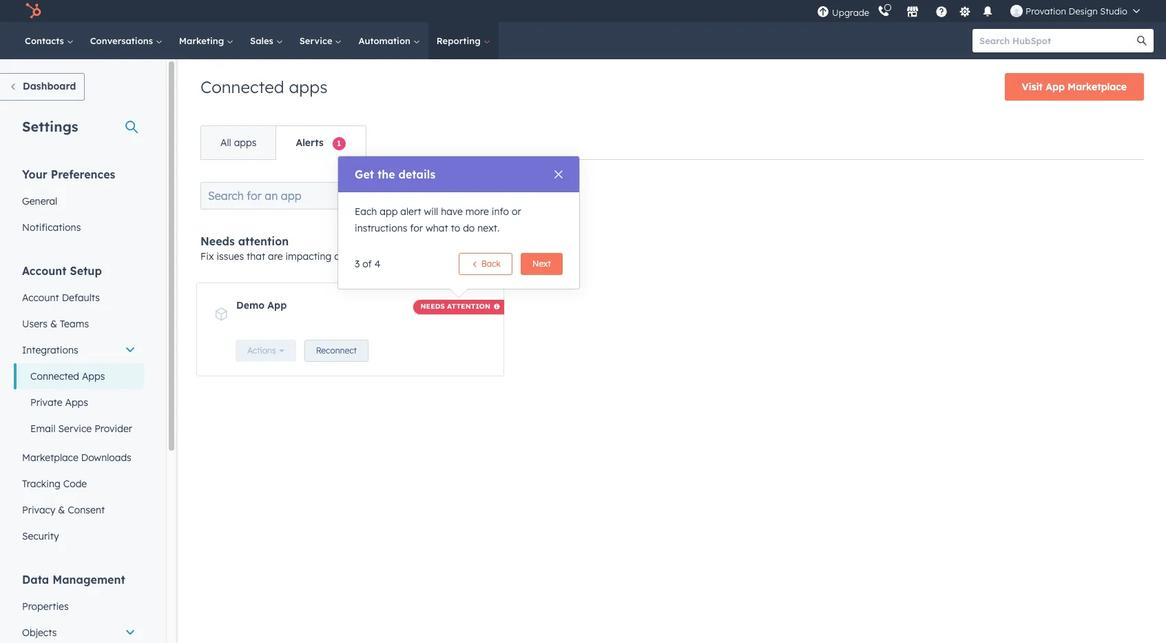 Task type: locate. For each thing, give the bounding box(es) containing it.
back
[[479, 258, 501, 269]]

0 vertical spatial attention
[[238, 234, 289, 248]]

reconnect
[[316, 345, 357, 356]]

next button
[[521, 253, 563, 275]]

needs attention tab panel
[[190, 159, 1156, 394]]

integrations button
[[14, 337, 144, 363]]

1 horizontal spatial apps
[[289, 77, 328, 97]]

dashboard link
[[0, 73, 85, 101]]

reporting link
[[429, 22, 499, 59]]

0 horizontal spatial &
[[50, 318, 57, 330]]

upgrade image
[[818, 6, 830, 18]]

app right visit
[[1046, 81, 1066, 93]]

0 vertical spatial service
[[300, 35, 335, 46]]

visit app marketplace link
[[1005, 73, 1145, 101]]

0 vertical spatial connected
[[201, 77, 284, 97]]

1 horizontal spatial needs
[[421, 302, 445, 311]]

account up users
[[22, 292, 59, 304]]

visit app marketplace
[[1023, 81, 1128, 93]]

1 account from the top
[[22, 264, 67, 278]]

0 vertical spatial apps
[[289, 77, 328, 97]]

1 horizontal spatial &
[[58, 504, 65, 516]]

service down private apps 'link'
[[58, 423, 92, 435]]

dashboard
[[23, 80, 76, 92]]

users
[[22, 318, 48, 330]]

all
[[221, 136, 231, 149]]

marketplace
[[1068, 81, 1128, 93], [22, 451, 78, 464]]

data
[[22, 573, 49, 587]]

app up "instructions"
[[380, 205, 398, 218]]

1 vertical spatial service
[[58, 423, 92, 435]]

0 vertical spatial apps
[[82, 370, 105, 383]]

close image
[[555, 170, 563, 179]]

needs
[[201, 234, 235, 248], [421, 302, 445, 311]]

details
[[399, 167, 436, 181]]

1 vertical spatial attention
[[447, 302, 491, 311]]

1 horizontal spatial app
[[380, 205, 398, 218]]

0 vertical spatial &
[[50, 318, 57, 330]]

& for users
[[50, 318, 57, 330]]

objects button
[[14, 620, 144, 643]]

conversations link
[[82, 22, 171, 59]]

help image
[[936, 6, 948, 19]]

0 vertical spatial needs
[[201, 234, 235, 248]]

marketplaces image
[[907, 6, 920, 19]]

account up account defaults
[[22, 264, 67, 278]]

0 horizontal spatial service
[[58, 423, 92, 435]]

tracking
[[22, 478, 61, 490]]

management
[[53, 573, 125, 587]]

1 vertical spatial &
[[58, 504, 65, 516]]

tab list containing all apps
[[201, 125, 367, 160]]

app inside needs attention 'tab panel'
[[268, 299, 287, 312]]

apps right the all
[[234, 136, 257, 149]]

attention inside needs attention fix issues that are impacting app performance.
[[238, 234, 289, 248]]

apps inside tab list
[[234, 136, 257, 149]]

visit
[[1023, 81, 1044, 93]]

reconnect button
[[304, 340, 369, 362]]

& right users
[[50, 318, 57, 330]]

marketplace down search hubspot search field
[[1068, 81, 1128, 93]]

0 horizontal spatial apps
[[234, 136, 257, 149]]

actions
[[247, 345, 276, 356]]

marketplace downloads link
[[14, 445, 144, 471]]

0 horizontal spatial needs
[[201, 234, 235, 248]]

apps down the integrations button
[[82, 370, 105, 383]]

for
[[410, 222, 423, 234]]

notifications button
[[977, 0, 1000, 22]]

0 horizontal spatial attention
[[238, 234, 289, 248]]

app
[[1046, 81, 1066, 93], [268, 299, 287, 312]]

upgrade
[[833, 7, 870, 18]]

marketplace up tracking code
[[22, 451, 78, 464]]

account for account defaults
[[22, 292, 59, 304]]

hubspot image
[[25, 3, 41, 19]]

& for privacy
[[58, 504, 65, 516]]

apps inside 'link'
[[65, 396, 88, 409]]

1 vertical spatial marketplace
[[22, 451, 78, 464]]

objects
[[22, 627, 57, 639]]

connected inside the account setup element
[[30, 370, 79, 383]]

settings image
[[959, 6, 972, 18]]

menu
[[816, 0, 1150, 22]]

help button
[[931, 0, 954, 22]]

have
[[441, 205, 463, 218]]

connected apps
[[30, 370, 105, 383]]

provation
[[1026, 6, 1067, 17]]

0 horizontal spatial marketplace
[[22, 451, 78, 464]]

0 vertical spatial app
[[1046, 81, 1066, 93]]

needs for needs attention
[[421, 302, 445, 311]]

marketplace inside the account setup element
[[22, 451, 78, 464]]

1 vertical spatial app
[[268, 299, 287, 312]]

connected apps link
[[14, 363, 144, 389]]

connected apps
[[201, 77, 328, 97]]

0 vertical spatial account
[[22, 264, 67, 278]]

code
[[63, 478, 87, 490]]

& right privacy
[[58, 504, 65, 516]]

attention for needs attention
[[447, 302, 491, 311]]

app for demo
[[268, 299, 287, 312]]

demo
[[236, 299, 265, 312]]

0 horizontal spatial app
[[334, 250, 352, 263]]

1 vertical spatial connected
[[30, 370, 79, 383]]

Search HubSpot search field
[[973, 29, 1142, 52]]

account defaults link
[[14, 285, 144, 311]]

integrations
[[22, 344, 78, 356]]

1 vertical spatial app
[[334, 250, 352, 263]]

back button
[[459, 253, 513, 275]]

apps
[[82, 370, 105, 383], [65, 396, 88, 409]]

the
[[378, 167, 395, 181]]

0 horizontal spatial connected
[[30, 370, 79, 383]]

apps down the service link
[[289, 77, 328, 97]]

1 horizontal spatial attention
[[447, 302, 491, 311]]

notifications link
[[14, 214, 144, 241]]

app inside visit app marketplace link
[[1046, 81, 1066, 93]]

email service provider link
[[14, 416, 144, 442]]

1 vertical spatial apps
[[65, 396, 88, 409]]

each app alert will have more info or instructions for what to do next.
[[355, 205, 522, 234]]

3
[[355, 258, 360, 270]]

1 vertical spatial account
[[22, 292, 59, 304]]

1 vertical spatial needs
[[421, 302, 445, 311]]

connected down sales
[[201, 77, 284, 97]]

get the details
[[355, 167, 436, 181]]

general
[[22, 195, 57, 207]]

marketplaces button
[[899, 0, 928, 22]]

tab list
[[201, 125, 367, 160]]

fix
[[201, 250, 214, 263]]

design
[[1069, 6, 1098, 17]]

2 account from the top
[[22, 292, 59, 304]]

attention for needs attention fix issues that are impacting app performance.
[[238, 234, 289, 248]]

1 horizontal spatial connected
[[201, 77, 284, 97]]

email service provider
[[30, 423, 132, 435]]

contacts
[[25, 35, 67, 46]]

app left the 3
[[334, 250, 352, 263]]

automation link
[[350, 22, 429, 59]]

1 vertical spatial apps
[[234, 136, 257, 149]]

needs inside needs attention fix issues that are impacting app performance.
[[201, 234, 235, 248]]

3 of 4
[[355, 258, 381, 270]]

service
[[300, 35, 335, 46], [58, 423, 92, 435]]

your
[[22, 167, 47, 181]]

setup
[[70, 264, 102, 278]]

attention down the back button
[[447, 302, 491, 311]]

all apps
[[221, 136, 257, 149]]

app right demo
[[268, 299, 287, 312]]

actions button
[[236, 340, 296, 362]]

service right sales link
[[300, 35, 335, 46]]

apps down connected apps link
[[65, 396, 88, 409]]

0 vertical spatial marketplace
[[1068, 81, 1128, 93]]

0 vertical spatial app
[[380, 205, 398, 218]]

0 horizontal spatial app
[[268, 299, 287, 312]]

attention up the that
[[238, 234, 289, 248]]

1 horizontal spatial app
[[1046, 81, 1066, 93]]

private apps link
[[14, 389, 144, 416]]

account defaults
[[22, 292, 100, 304]]

connected up private apps
[[30, 370, 79, 383]]



Task type: vqa. For each thing, say whether or not it's contained in the screenshot.
Jacob Simon icon
no



Task type: describe. For each thing, give the bounding box(es) containing it.
alerts
[[296, 136, 324, 149]]

app inside needs attention fix issues that are impacting app performance.
[[334, 250, 352, 263]]

issues
[[217, 250, 244, 263]]

hubspot link
[[17, 3, 52, 19]]

that
[[247, 250, 266, 263]]

needs attention fix issues that are impacting app performance.
[[201, 234, 416, 263]]

Search for an app search field
[[201, 182, 476, 210]]

of
[[363, 258, 372, 270]]

defaults
[[62, 292, 100, 304]]

info
[[492, 205, 509, 218]]

privacy & consent
[[22, 504, 105, 516]]

will
[[424, 205, 439, 218]]

1
[[337, 139, 341, 148]]

service link
[[291, 22, 350, 59]]

do
[[463, 222, 475, 234]]

users & teams link
[[14, 311, 144, 337]]

james peterson image
[[1011, 5, 1024, 17]]

get
[[355, 167, 374, 181]]

apps for private apps
[[65, 396, 88, 409]]

instructions
[[355, 222, 408, 234]]

needs for needs attention fix issues that are impacting app performance.
[[201, 234, 235, 248]]

alert
[[401, 205, 422, 218]]

account for account setup
[[22, 264, 67, 278]]

4
[[375, 258, 381, 270]]

apps for all apps
[[234, 136, 257, 149]]

apps for connected apps
[[289, 77, 328, 97]]

marketing
[[179, 35, 227, 46]]

performance.
[[355, 250, 416, 263]]

teams
[[60, 318, 89, 330]]

what
[[426, 222, 449, 234]]

automation
[[359, 35, 413, 46]]

studio
[[1101, 6, 1128, 17]]

downloads
[[81, 451, 132, 464]]

conversations
[[90, 35, 156, 46]]

app for visit
[[1046, 81, 1066, 93]]

security
[[22, 530, 59, 542]]

reporting
[[437, 35, 484, 46]]

1 horizontal spatial service
[[300, 35, 335, 46]]

app inside each app alert will have more info or instructions for what to do next.
[[380, 205, 398, 218]]

notifications
[[22, 221, 81, 234]]

data management element
[[14, 572, 144, 643]]

data management
[[22, 573, 125, 587]]

account setup element
[[14, 263, 144, 549]]

properties
[[22, 600, 69, 613]]

menu containing provation design studio
[[816, 0, 1150, 22]]

are
[[268, 250, 283, 263]]

account setup
[[22, 264, 102, 278]]

private apps
[[30, 396, 88, 409]]

next.
[[478, 222, 500, 234]]

provation design studio button
[[1003, 0, 1149, 22]]

next
[[533, 258, 551, 269]]

service inside the account setup element
[[58, 423, 92, 435]]

marketing link
[[171, 22, 242, 59]]

apps for connected apps
[[82, 370, 105, 383]]

provider
[[95, 423, 132, 435]]

all apps link
[[201, 126, 276, 159]]

or
[[512, 205, 522, 218]]

notifications image
[[982, 6, 995, 19]]

users & teams
[[22, 318, 89, 330]]

sales
[[250, 35, 276, 46]]

demo app
[[236, 299, 287, 312]]

privacy & consent link
[[14, 497, 144, 523]]

impacting
[[286, 250, 332, 263]]

1 horizontal spatial marketplace
[[1068, 81, 1128, 93]]

private
[[30, 396, 62, 409]]

security link
[[14, 523, 144, 549]]

sales link
[[242, 22, 291, 59]]

calling icon button
[[873, 2, 896, 20]]

calling icon image
[[878, 6, 891, 18]]

connected for connected apps
[[201, 77, 284, 97]]

provation design studio
[[1026, 6, 1128, 17]]

your preferences
[[22, 167, 115, 181]]

consent
[[68, 504, 105, 516]]

to
[[451, 222, 461, 234]]

each
[[355, 205, 377, 218]]

your preferences element
[[14, 167, 144, 241]]

settings link
[[957, 4, 974, 18]]

properties link
[[14, 593, 144, 620]]

preferences
[[51, 167, 115, 181]]

connected for connected apps
[[30, 370, 79, 383]]

general link
[[14, 188, 144, 214]]

search image
[[1138, 36, 1148, 45]]

tracking code link
[[14, 471, 144, 497]]

privacy
[[22, 504, 55, 516]]

settings
[[22, 118, 78, 135]]



